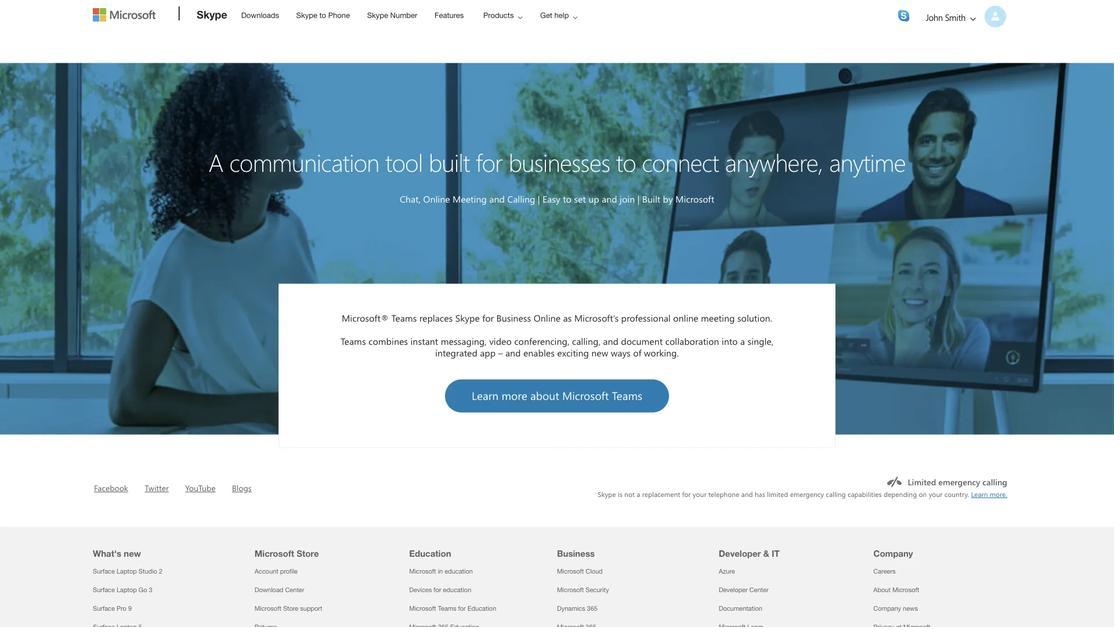 Task type: locate. For each thing, give the bounding box(es) containing it.
1 laptop from the top
[[117, 567, 137, 575]]

education
[[445, 567, 473, 575], [443, 586, 472, 593]]

| left easy
[[538, 192, 540, 205]]

0 vertical spatial calling
[[983, 476, 1008, 487]]

microsoft's
[[575, 312, 619, 324]]

business up video
[[497, 312, 532, 324]]

1 vertical spatial to
[[617, 145, 636, 178]]

studio
[[139, 567, 157, 575]]

center for developer
[[750, 586, 769, 593]]

0 vertical spatial a
[[741, 335, 746, 347]]

education heading
[[410, 527, 550, 562]]

developer up azure link
[[719, 548, 762, 559]]

and
[[490, 192, 505, 205], [602, 192, 618, 205], [603, 335, 619, 347], [506, 346, 521, 359], [742, 489, 753, 499]]

what's new heading
[[93, 527, 241, 562]]

new left ways
[[592, 346, 609, 359]]

teams
[[392, 312, 417, 324], [341, 335, 366, 347], [612, 388, 643, 403], [438, 604, 457, 612]]

company heading
[[874, 527, 1015, 562]]

education down devices for education link at the bottom of page
[[468, 604, 497, 612]]

1 company from the top
[[874, 548, 914, 559]]

what's new
[[93, 548, 141, 559]]

0 vertical spatial new
[[592, 346, 609, 359]]

to up join
[[617, 145, 636, 178]]

0 vertical spatial laptop
[[117, 567, 137, 575]]

developer for developer & it
[[719, 548, 762, 559]]

microsoft inside heading
[[255, 548, 294, 559]]

0 vertical spatial developer
[[719, 548, 762, 559]]

microsoft up news
[[893, 586, 920, 593]]

about
[[874, 586, 891, 593]]

on
[[920, 489, 928, 499]]

1 vertical spatial education
[[443, 586, 472, 593]]

account profile link
[[255, 567, 298, 575]]

teams inside footer resource links element
[[438, 604, 457, 612]]

a inside limited emergency calling skype is not a replacement for your telephone and has limited emergency calling capabilities depending on your country. learn more.
[[637, 489, 641, 499]]

1 horizontal spatial |
[[638, 192, 640, 205]]

skype left phone
[[296, 10, 318, 19]]

1 | from the left
[[538, 192, 540, 205]]

features
[[435, 10, 464, 19]]

skype left number
[[367, 10, 388, 19]]

surface for surface laptop go 3
[[93, 586, 115, 593]]

0 horizontal spatial new
[[124, 548, 141, 559]]

surface up surface pro 9
[[93, 586, 115, 593]]

working.
[[644, 346, 679, 359]]

downloads
[[241, 10, 279, 19]]

microsoft for microsoft in education
[[410, 567, 436, 575]]

teams down microsoft®
[[341, 335, 366, 347]]

business up microsoft cloud
[[557, 548, 595, 559]]

1 horizontal spatial learn
[[972, 489, 989, 499]]

microsoft security
[[557, 586, 609, 593]]

2
[[159, 567, 163, 575]]

microsoft teams for education
[[410, 604, 497, 612]]

emergency
[[939, 476, 981, 487], [791, 489, 825, 499]]

laptop for go
[[117, 586, 137, 593]]

anywhere,
[[725, 145, 823, 178]]

1 vertical spatial company
[[874, 604, 902, 612]]

microsoft
[[676, 192, 715, 205], [563, 388, 609, 403], [255, 548, 294, 559], [410, 567, 436, 575], [557, 567, 584, 575], [557, 586, 584, 593], [893, 586, 920, 593], [255, 604, 282, 612], [410, 604, 436, 612]]

1 developer from the top
[[719, 548, 762, 559]]

microsoft in education link
[[410, 567, 473, 575]]

company news
[[874, 604, 919, 612]]

1 horizontal spatial center
[[750, 586, 769, 593]]

emergency right 'limited'
[[791, 489, 825, 499]]

1 horizontal spatial online
[[534, 312, 561, 324]]

1 vertical spatial online
[[534, 312, 561, 324]]

laptop up surface laptop go 3 link
[[117, 567, 137, 575]]

developer down azure link
[[719, 586, 748, 593]]

1 horizontal spatial a
[[741, 335, 746, 347]]

skype link
[[191, 1, 233, 32]]

calling left the 'capabilities'
[[827, 489, 846, 499]]

twitter link
[[145, 482, 169, 493]]

1 vertical spatial education
[[468, 604, 497, 612]]

of
[[634, 346, 642, 359]]

developer center link
[[719, 586, 769, 593]]

1 vertical spatial store
[[283, 604, 299, 612]]

center up the documentation
[[750, 586, 769, 593]]

business heading
[[557, 527, 705, 562]]

your left telephone
[[693, 489, 707, 499]]

company for company
[[874, 548, 914, 559]]

1 horizontal spatial to
[[563, 192, 572, 205]]

1 horizontal spatial your
[[929, 489, 943, 499]]

9
[[128, 604, 132, 612]]

online
[[674, 312, 699, 324]]

for
[[476, 145, 503, 178], [483, 312, 494, 324], [683, 489, 691, 499], [434, 586, 442, 593], [458, 604, 466, 612]]

your right the on
[[929, 489, 943, 499]]

company down about
[[874, 604, 902, 612]]

1 vertical spatial business
[[557, 548, 595, 559]]

collaboration
[[666, 335, 720, 347]]

0 horizontal spatial education
[[410, 548, 452, 559]]

to left phone
[[320, 10, 326, 19]]

built
[[429, 145, 470, 178]]

online
[[424, 192, 450, 205], [534, 312, 561, 324]]

facebook
[[94, 482, 128, 493]]

microsoft down the download
[[255, 604, 282, 612]]

teams down ways
[[612, 388, 643, 403]]

anytime
[[830, 145, 906, 178]]

calling up the more.
[[983, 476, 1008, 487]]

1 horizontal spatial emergency
[[939, 476, 981, 487]]

0 horizontal spatial your
[[693, 489, 707, 499]]

microsoft up dynamics
[[557, 586, 584, 593]]

microsoft right about
[[563, 388, 609, 403]]

developer center
[[719, 586, 769, 593]]

teams combines instant messaging, video conferencing, calling, and document collaboration into a single, integrated app – and enables exciting new ways of working.
[[341, 335, 774, 359]]

0 vertical spatial company
[[874, 548, 914, 559]]

a right not on the right bottom
[[637, 489, 641, 499]]

pro
[[117, 604, 127, 612]]

| right join
[[638, 192, 640, 205]]

azure
[[719, 567, 735, 575]]

0 vertical spatial store
[[297, 548, 319, 559]]

1 center from the left
[[285, 586, 305, 593]]

surface
[[93, 567, 115, 575], [93, 586, 115, 593], [93, 604, 115, 612]]

calling,
[[572, 335, 601, 347]]

education for microsoft in education
[[445, 567, 473, 575]]

0 horizontal spatial to
[[320, 10, 326, 19]]

skype
[[197, 8, 227, 21], [296, 10, 318, 19], [367, 10, 388, 19], [456, 312, 480, 324], [598, 489, 616, 499]]

online left as
[[534, 312, 561, 324]]

0 vertical spatial business
[[497, 312, 532, 324]]

downloads link
[[236, 1, 284, 28]]

0 vertical spatial online
[[424, 192, 450, 205]]

microsoft for microsoft store support
[[255, 604, 282, 612]]

0 horizontal spatial online
[[424, 192, 450, 205]]

0 vertical spatial education
[[445, 567, 473, 575]]

and inside limited emergency calling skype is not a replacement for your telephone and has limited emergency calling capabilities depending on your country. learn more.
[[742, 489, 753, 499]]

1 vertical spatial a
[[637, 489, 641, 499]]

skype left downloads link
[[197, 8, 227, 21]]

developer inside heading
[[719, 548, 762, 559]]

learn more. link
[[972, 489, 1008, 499]]

to left set
[[563, 192, 572, 205]]

1 horizontal spatial education
[[468, 604, 497, 612]]

emergency up country.
[[939, 476, 981, 487]]

0 horizontal spatial center
[[285, 586, 305, 593]]

teams down devices for education link at the bottom of page
[[438, 604, 457, 612]]

education up in
[[410, 548, 452, 559]]

skype up 'messaging,'
[[456, 312, 480, 324]]

2 horizontal spatial to
[[617, 145, 636, 178]]

youtube
[[185, 482, 216, 493]]

3 surface from the top
[[93, 604, 115, 612]]

video
[[490, 335, 512, 347]]

2 your from the left
[[929, 489, 943, 499]]

0 horizontal spatial a
[[637, 489, 641, 499]]

0 horizontal spatial calling
[[827, 489, 846, 499]]

business
[[497, 312, 532, 324], [557, 548, 595, 559]]

microsoft® teams replaces skype for business online as microsoft's professional online meeting solution.
[[342, 312, 773, 324]]

new
[[592, 346, 609, 359], [124, 548, 141, 559]]

0 vertical spatial learn
[[472, 388, 499, 403]]

1 vertical spatial learn
[[972, 489, 989, 499]]

 link
[[899, 10, 910, 21]]

microsoft up account profile
[[255, 548, 294, 559]]

a right into
[[741, 335, 746, 347]]

education inside heading
[[410, 548, 452, 559]]

microsoft up microsoft security
[[557, 567, 584, 575]]

0 horizontal spatial emergency
[[791, 489, 825, 499]]

laptop left go
[[117, 586, 137, 593]]

and left has
[[742, 489, 753, 499]]

microsoft store support
[[255, 604, 323, 612]]

skype for skype number
[[367, 10, 388, 19]]

number
[[391, 10, 418, 19]]

center down profile at left
[[285, 586, 305, 593]]

into
[[722, 335, 738, 347]]

online right the "chat,"
[[424, 192, 450, 205]]

store for microsoft store
[[297, 548, 319, 559]]

by
[[663, 192, 673, 205]]

company for company news
[[874, 604, 902, 612]]

microsoft left in
[[410, 567, 436, 575]]

chat,
[[400, 192, 421, 205]]

and left calling
[[490, 192, 505, 205]]

1 surface from the top
[[93, 567, 115, 575]]

2 laptop from the top
[[117, 586, 137, 593]]

calling
[[983, 476, 1008, 487], [827, 489, 846, 499]]

footer resource links element
[[37, 527, 1078, 627]]

0 vertical spatial education
[[410, 548, 452, 559]]

skype number
[[367, 10, 418, 19]]

microsoft cloud link
[[557, 567, 603, 575]]

surface laptop go 3 link
[[93, 586, 153, 593]]

for right built
[[476, 145, 503, 178]]

surface down what's
[[93, 567, 115, 575]]

2 surface from the top
[[93, 586, 115, 593]]

for inside limited emergency calling skype is not a replacement for your telephone and has limited emergency calling capabilities depending on your country. learn more.
[[683, 489, 691, 499]]

learn left the more.
[[972, 489, 989, 499]]

&
[[764, 548, 770, 559]]

documentation link
[[719, 604, 763, 612]]

enables
[[524, 346, 555, 359]]

support
[[300, 604, 323, 612]]

new up surface laptop studio 2 link
[[124, 548, 141, 559]]

careers link
[[874, 567, 896, 575]]

skype for skype
[[197, 8, 227, 21]]

skype for skype to phone
[[296, 10, 318, 19]]

microsoft right by
[[676, 192, 715, 205]]

arrow down image
[[967, 12, 981, 26]]

2 center from the left
[[750, 586, 769, 593]]

1 vertical spatial new
[[124, 548, 141, 559]]

join
[[620, 192, 635, 205]]

john smith menu bar
[[93, 0, 1021, 63]]

skype left is
[[598, 489, 616, 499]]

store left support
[[283, 604, 299, 612]]

2 developer from the top
[[719, 586, 748, 593]]

profile
[[280, 567, 298, 575]]

new inside teams combines instant messaging, video conferencing, calling, and document collaboration into a single, integrated app – and enables exciting new ways of working.
[[592, 346, 609, 359]]

store inside microsoft store heading
[[297, 548, 319, 559]]

2 company from the top
[[874, 604, 902, 612]]

1 vertical spatial calling
[[827, 489, 846, 499]]

0 vertical spatial surface
[[93, 567, 115, 575]]

surface for surface laptop studio 2
[[93, 567, 115, 575]]

0 horizontal spatial business
[[497, 312, 532, 324]]

1 vertical spatial surface
[[93, 586, 115, 593]]

education up microsoft teams for education 'link'
[[443, 586, 472, 593]]

and right "up"
[[602, 192, 618, 205]]

0 horizontal spatial |
[[538, 192, 540, 205]]

microsoft down devices
[[410, 604, 436, 612]]

1 vertical spatial laptop
[[117, 586, 137, 593]]

company up careers link
[[874, 548, 914, 559]]

and right calling,
[[603, 335, 619, 347]]

microsoft store support link
[[255, 604, 323, 612]]

combines
[[369, 335, 408, 347]]

exciting
[[558, 346, 589, 359]]

company inside heading
[[874, 548, 914, 559]]

1 horizontal spatial new
[[592, 346, 609, 359]]

microsoft teams for education link
[[410, 604, 497, 612]]

learn
[[472, 388, 499, 403], [972, 489, 989, 499]]

1 horizontal spatial business
[[557, 548, 595, 559]]

learn left more on the left
[[472, 388, 499, 403]]

store up profile at left
[[297, 548, 319, 559]]

1 horizontal spatial calling
[[983, 476, 1008, 487]]

for right replacement
[[683, 489, 691, 499]]

education right in
[[445, 567, 473, 575]]

2 vertical spatial surface
[[93, 604, 115, 612]]

1 vertical spatial developer
[[719, 586, 748, 593]]

surface left pro
[[93, 604, 115, 612]]



Task type: describe. For each thing, give the bounding box(es) containing it.
skype to phone
[[296, 10, 350, 19]]

limited emergency calling skype is not a replacement for your telephone and has limited emergency calling capabilities depending on your country. learn more.
[[598, 476, 1008, 499]]

up
[[589, 192, 600, 205]]

a inside teams combines instant messaging, video conferencing, calling, and document collaboration into a single, integrated app – and enables exciting new ways of working.
[[741, 335, 746, 347]]

blogs link
[[232, 482, 252, 493]]

has
[[755, 489, 766, 499]]

center for microsoft
[[285, 586, 305, 593]]

features link
[[430, 1, 469, 28]]

developer & it
[[719, 548, 780, 559]]

replaces
[[420, 312, 453, 324]]

it
[[772, 548, 780, 559]]

dynamics 365
[[557, 604, 598, 612]]

learn more about microsoft teams
[[472, 388, 643, 403]]

a
[[209, 145, 223, 178]]

documentation
[[719, 604, 763, 612]]

calling
[[508, 192, 536, 205]]

surface laptop studio 2 link
[[93, 567, 163, 575]]

microsoft image
[[93, 8, 156, 21]]

learn inside limited emergency calling skype is not a replacement for your telephone and has limited emergency calling capabilities depending on your country. learn more.
[[972, 489, 989, 499]]

youtube link
[[185, 482, 216, 493]]

download center
[[255, 586, 305, 593]]

for right devices
[[434, 586, 442, 593]]

teams inside teams combines instant messaging, video conferencing, calling, and document collaboration into a single, integrated app – and enables exciting new ways of working.
[[341, 335, 366, 347]]

capabilities
[[848, 489, 882, 499]]

microsoft store heading
[[255, 527, 396, 562]]

0 horizontal spatial learn
[[472, 388, 499, 403]]

news
[[904, 604, 919, 612]]

1 vertical spatial emergency
[[791, 489, 825, 499]]

telephone
[[709, 489, 740, 499]]

2 | from the left
[[638, 192, 640, 205]]

document
[[621, 335, 663, 347]]

devices
[[410, 586, 432, 593]]

products button
[[474, 1, 532, 30]]

in
[[438, 567, 443, 575]]

not
[[625, 489, 635, 499]]

surface laptop studio 2
[[93, 567, 163, 575]]

devices for education link
[[410, 586, 472, 593]]

set
[[574, 192, 586, 205]]

products
[[484, 10, 514, 19]]

skype number link
[[362, 1, 423, 28]]

microsoft for microsoft security
[[557, 586, 584, 593]]

microsoft for microsoft store
[[255, 548, 294, 559]]

get help button
[[531, 1, 587, 30]]

blogs
[[232, 482, 252, 493]]

and right –
[[506, 346, 521, 359]]

businesses
[[509, 145, 610, 178]]

for up video
[[483, 312, 494, 324]]

account profile
[[255, 567, 298, 575]]

country.
[[945, 489, 970, 499]]

about microsoft link
[[874, 586, 920, 593]]

store for microsoft store support
[[283, 604, 299, 612]]

get
[[541, 10, 553, 19]]

education for devices for education
[[443, 586, 472, 593]]

conferencing,
[[515, 335, 570, 347]]

developer for developer center
[[719, 586, 748, 593]]

surface pro 9
[[93, 604, 132, 612]]

chat, online meeting and calling | easy to set up and join | built by microsoft
[[400, 192, 715, 205]]

3
[[149, 586, 153, 593]]

download center link
[[255, 586, 305, 593]]

replacement
[[643, 489, 681, 499]]

teams up combines
[[392, 312, 417, 324]]

depending
[[884, 489, 918, 499]]

meeting
[[702, 312, 735, 324]]

single,
[[748, 335, 774, 347]]

microsoft for microsoft cloud
[[557, 567, 584, 575]]

dynamics
[[557, 604, 586, 612]]

microsoft cloud
[[557, 567, 603, 575]]

microsoft®
[[342, 312, 389, 324]]

security
[[586, 586, 609, 593]]

avatar image
[[985, 6, 1007, 27]]

for down devices for education link at the bottom of page
[[458, 604, 466, 612]]

about
[[531, 388, 560, 403]]

help
[[555, 10, 569, 19]]

2 vertical spatial to
[[563, 192, 572, 205]]

more.
[[991, 489, 1008, 499]]

business inside business heading
[[557, 548, 595, 559]]

facebook link
[[94, 482, 128, 493]]

messaging,
[[441, 335, 487, 347]]

new inside heading
[[124, 548, 141, 559]]

smith
[[946, 12, 966, 23]]

microsoft security link
[[557, 586, 609, 593]]

0 vertical spatial emergency
[[939, 476, 981, 487]]

meeting
[[453, 192, 487, 205]]

john smith
[[927, 12, 966, 23]]

devices for education
[[410, 586, 472, 593]]

learn more about microsoft teams link
[[445, 379, 670, 412]]

1 your from the left
[[693, 489, 707, 499]]

skype to phone link
[[291, 1, 355, 28]]

more
[[502, 388, 528, 403]]

developer & it heading
[[719, 527, 860, 562]]

laptop for studio
[[117, 567, 137, 575]]

tool
[[386, 145, 423, 178]]

0 vertical spatial to
[[320, 10, 326, 19]]

professional
[[622, 312, 671, 324]]

twitter
[[145, 482, 169, 493]]

as
[[564, 312, 572, 324]]

microsoft for microsoft teams for education
[[410, 604, 436, 612]]

instant
[[411, 335, 439, 347]]

surface for surface pro 9
[[93, 604, 115, 612]]

account
[[255, 567, 279, 575]]

go
[[139, 586, 147, 593]]

careers
[[874, 567, 896, 575]]

what's
[[93, 548, 121, 559]]

download
[[255, 586, 284, 593]]

skype inside limited emergency calling skype is not a replacement for your telephone and has limited emergency calling capabilities depending on your country. learn more.
[[598, 489, 616, 499]]

–
[[499, 346, 503, 359]]

communication
[[229, 145, 380, 178]]

get help
[[541, 10, 569, 19]]

easy
[[543, 192, 561, 205]]

ways
[[611, 346, 631, 359]]



Task type: vqa. For each thing, say whether or not it's contained in the screenshot.


